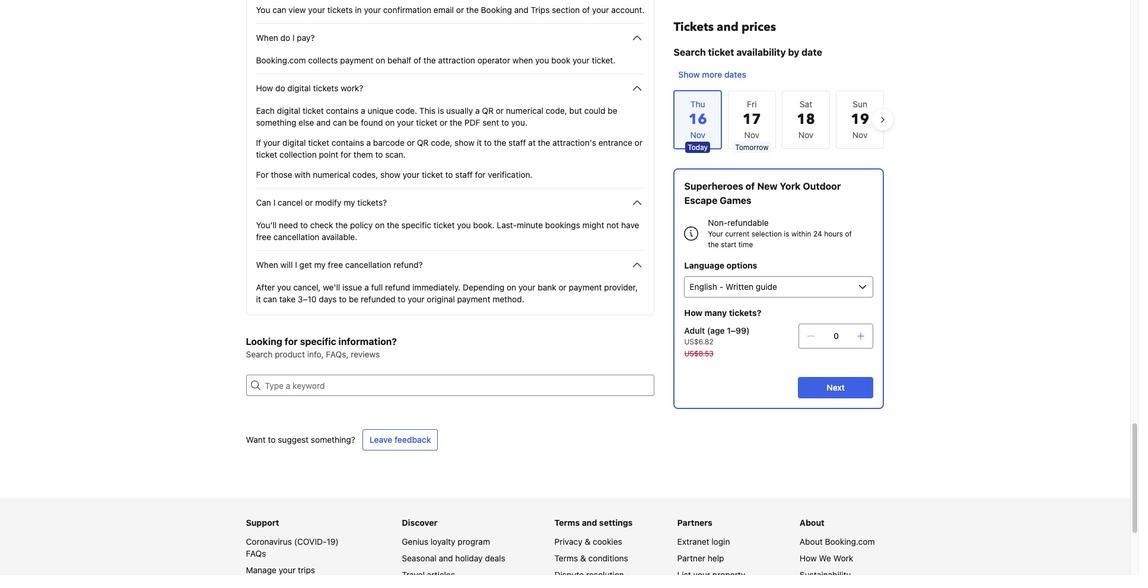 Task type: locate. For each thing, give the bounding box(es) containing it.
modify
[[315, 198, 342, 208]]

about for about
[[800, 518, 825, 528]]

3 nov from the left
[[853, 130, 868, 140]]

terms down "privacy"
[[555, 554, 578, 564]]

2 horizontal spatial payment
[[569, 283, 602, 293]]

show down pdf
[[455, 138, 475, 148]]

1 vertical spatial how
[[685, 308, 703, 318]]

tomorrow
[[736, 143, 769, 152]]

digital up else
[[288, 83, 311, 93]]

the down your
[[708, 240, 719, 249]]

sat 18 nov
[[797, 99, 816, 140]]

1 vertical spatial &
[[581, 554, 586, 564]]

1 vertical spatial be
[[349, 118, 359, 128]]

book
[[552, 55, 571, 65]]

escape
[[685, 195, 718, 206]]

we
[[819, 554, 832, 564]]

of left new
[[746, 181, 755, 192]]

specific inside looking for specific information? search product info, faqs, reviews
[[300, 337, 336, 347]]

0 horizontal spatial staff
[[456, 170, 473, 180]]

2 horizontal spatial for
[[475, 170, 486, 180]]

to right want
[[268, 435, 276, 445]]

program
[[458, 537, 490, 547]]

nov inside sat 18 nov
[[799, 130, 814, 140]]

when
[[513, 55, 533, 65]]

ticket inside you'll need to check the policy on the specific ticket you book. last-minute bookings might not have free cancellation available.
[[434, 220, 455, 230]]

a left full on the left
[[365, 283, 369, 293]]

1 vertical spatial code,
[[431, 138, 453, 148]]

1 horizontal spatial qr
[[482, 106, 494, 116]]

payment up work?
[[340, 55, 374, 65]]

operator
[[478, 55, 511, 65]]

or right email
[[456, 5, 464, 15]]

your right book
[[573, 55, 590, 65]]

and
[[515, 5, 529, 15], [717, 19, 739, 35], [317, 118, 331, 128], [582, 518, 598, 528], [439, 554, 453, 564]]

0 horizontal spatial my
[[314, 260, 326, 270]]

2 vertical spatial be
[[349, 294, 359, 305]]

0 vertical spatial tickets
[[328, 5, 353, 15]]

ticket down if
[[256, 150, 277, 160]]

region containing 17
[[665, 85, 894, 154]]

2 terms from the top
[[555, 554, 578, 564]]

tickets?
[[358, 198, 387, 208], [729, 308, 762, 318]]

2 horizontal spatial you
[[536, 55, 549, 65]]

0 vertical spatial you
[[536, 55, 549, 65]]

1 horizontal spatial i
[[293, 33, 295, 43]]

i right can
[[274, 198, 276, 208]]

partner help link
[[678, 554, 725, 564]]

issue
[[343, 283, 362, 293]]

1 horizontal spatial staff
[[509, 138, 526, 148]]

1 nov from the left
[[745, 130, 760, 140]]

you inside after you cancel, we'll issue a full refund immediately. depending on your bank or payment provider, it can take 3–10 days to be refunded to your original payment method.
[[277, 283, 291, 293]]

it inside after you cancel, we'll issue a full refund immediately. depending on your bank or payment provider, it can take 3–10 days to be refunded to your original payment method.
[[256, 294, 261, 305]]

1 horizontal spatial numerical
[[506, 106, 544, 116]]

0 horizontal spatial search
[[246, 350, 273, 360]]

how up adult
[[685, 308, 703, 318]]

1 horizontal spatial booking.com
[[825, 537, 875, 547]]

0 vertical spatial contains
[[326, 106, 359, 116]]

of
[[583, 5, 590, 15], [414, 55, 422, 65], [746, 181, 755, 192], [846, 230, 852, 239]]

code, down each digital ticket contains a unique code. this is usually a qr or numerical code, but could be something else and can be found on your ticket or the pdf sent to you.
[[431, 138, 453, 148]]

your down the refund
[[408, 294, 425, 305]]

your left bank
[[519, 283, 536, 293]]

i for will
[[295, 260, 297, 270]]

0 horizontal spatial it
[[256, 294, 261, 305]]

on up method.
[[507, 283, 517, 293]]

my right modify
[[344, 198, 355, 208]]

minute
[[517, 220, 543, 230]]

be for each digital ticket contains a unique code. this is usually a qr or numerical code, but could be something else and can be found on your ticket or the pdf sent to you.
[[349, 118, 359, 128]]

0 horizontal spatial specific
[[300, 337, 336, 347]]

0 vertical spatial code,
[[546, 106, 567, 116]]

of right hours
[[846, 230, 852, 239]]

how do digital tickets work? element
[[256, 96, 645, 181]]

1 vertical spatial i
[[274, 198, 276, 208]]

1 vertical spatial tickets
[[313, 83, 339, 93]]

your
[[708, 230, 724, 239]]

feedback
[[395, 435, 431, 445]]

0 vertical spatial staff
[[509, 138, 526, 148]]

1 vertical spatial it
[[256, 294, 261, 305]]

0 vertical spatial free
[[256, 232, 271, 242]]

my
[[344, 198, 355, 208], [314, 260, 326, 270]]

staff inside if your digital ticket contains a barcode or qr code, show it to the staff at the attraction's entrance or ticket collection point for them to scan.
[[509, 138, 526, 148]]

0 vertical spatial about
[[800, 518, 825, 528]]

and left prices
[[717, 19, 739, 35]]

to down if your digital ticket contains a barcode or qr code, show it to the staff at the attraction's entrance or ticket collection point for them to scan.
[[446, 170, 453, 180]]

to down the refund
[[398, 294, 406, 305]]

the down usually
[[450, 118, 462, 128]]

current
[[726, 230, 750, 239]]

1 vertical spatial search
[[246, 350, 273, 360]]

sun
[[853, 99, 868, 109]]

my right get
[[314, 260, 326, 270]]

in
[[355, 5, 362, 15]]

0 horizontal spatial show
[[381, 170, 401, 180]]

at
[[529, 138, 536, 148]]

your right if
[[263, 138, 280, 148]]

digital inside if your digital ticket contains a barcode or qr code, show it to the staff at the attraction's entrance or ticket collection point for them to scan.
[[283, 138, 306, 148]]

0 horizontal spatial booking.com
[[256, 55, 306, 65]]

can left the found
[[333, 118, 347, 128]]

can i cancel or modify my tickets? button
[[256, 196, 645, 210]]

how up each
[[256, 83, 273, 93]]

the
[[467, 5, 479, 15], [424, 55, 436, 65], [450, 118, 462, 128], [494, 138, 507, 148], [538, 138, 551, 148], [336, 220, 348, 230], [387, 220, 399, 230], [708, 240, 719, 249]]

2 when from the top
[[256, 260, 278, 270]]

to inside you'll need to check the policy on the specific ticket you book. last-minute bookings might not have free cancellation available.
[[300, 220, 308, 230]]

2 vertical spatial you
[[277, 283, 291, 293]]

numerical down 'point'
[[313, 170, 350, 180]]

tickets inside the how do digital tickets work? dropdown button
[[313, 83, 339, 93]]

0 vertical spatial digital
[[288, 83, 311, 93]]

specific up info,
[[300, 337, 336, 347]]

booking.com collects payment on behalf of the attraction operator when you book your ticket.
[[256, 55, 616, 65]]

about up about booking.com link
[[800, 518, 825, 528]]

ticket down can i cancel or modify my tickets? dropdown button
[[434, 220, 455, 230]]

on inside each digital ticket contains a unique code. this is usually a qr or numerical code, but could be something else and can be found on your ticket or the pdf sent to you.
[[385, 118, 395, 128]]

be down issue
[[349, 294, 359, 305]]

2 horizontal spatial how
[[800, 554, 817, 564]]

2 horizontal spatial nov
[[853, 130, 868, 140]]

2 vertical spatial payment
[[457, 294, 491, 305]]

nov up tomorrow
[[745, 130, 760, 140]]

1 vertical spatial for
[[475, 170, 486, 180]]

1 horizontal spatial is
[[784, 230, 790, 239]]

1 horizontal spatial free
[[328, 260, 343, 270]]

digital for do
[[288, 83, 311, 93]]

0 vertical spatial qr
[[482, 106, 494, 116]]

your down code.
[[397, 118, 414, 128]]

search
[[674, 47, 706, 58], [246, 350, 273, 360]]

a up the found
[[361, 106, 366, 116]]

digital for your
[[283, 138, 306, 148]]

you left book
[[536, 55, 549, 65]]

2 horizontal spatial i
[[295, 260, 297, 270]]

1 vertical spatial do
[[275, 83, 285, 93]]

can
[[273, 5, 286, 15], [333, 118, 347, 128], [263, 294, 277, 305]]

to left you.
[[502, 118, 509, 128]]

about up we
[[800, 537, 823, 547]]

1 vertical spatial can
[[333, 118, 347, 128]]

0 vertical spatial how
[[256, 83, 273, 93]]

be right could
[[608, 106, 618, 116]]

confirmation
[[383, 5, 432, 15]]

ticket up else
[[303, 106, 324, 116]]

1 vertical spatial contains
[[332, 138, 364, 148]]

contains down work?
[[326, 106, 359, 116]]

your
[[308, 5, 325, 15], [364, 5, 381, 15], [592, 5, 609, 15], [573, 55, 590, 65], [397, 118, 414, 128], [263, 138, 280, 148], [403, 170, 420, 180], [519, 283, 536, 293], [408, 294, 425, 305]]

0 horizontal spatial free
[[256, 232, 271, 242]]

numerical up you.
[[506, 106, 544, 116]]

it inside if your digital ticket contains a barcode or qr code, show it to the staff at the attraction's entrance or ticket collection point for them to scan.
[[477, 138, 482, 148]]

is right this
[[438, 106, 444, 116]]

1 vertical spatial tickets?
[[729, 308, 762, 318]]

1 vertical spatial about
[[800, 537, 823, 547]]

and inside each digital ticket contains a unique code. this is usually a qr or numerical code, but could be something else and can be found on your ticket or the pdf sent to you.
[[317, 118, 331, 128]]

adult (age 1–99) us$6.82
[[685, 326, 750, 347]]

and up privacy & cookies link
[[582, 518, 598, 528]]

0 horizontal spatial you
[[277, 283, 291, 293]]

specific down can i cancel or modify my tickets? dropdown button
[[402, 220, 432, 230]]

time
[[739, 240, 754, 249]]

you for when
[[536, 55, 549, 65]]

the right at
[[538, 138, 551, 148]]

0 vertical spatial i
[[293, 33, 295, 43]]

1 vertical spatial cancellation
[[345, 260, 391, 270]]

0 horizontal spatial code,
[[431, 138, 453, 148]]

how do digital tickets work? button
[[256, 81, 645, 96]]

terms up "privacy"
[[555, 518, 580, 528]]

booking.com up work at the bottom right of the page
[[825, 537, 875, 547]]

code,
[[546, 106, 567, 116], [431, 138, 453, 148]]

do for how
[[275, 83, 285, 93]]

to down sent
[[484, 138, 492, 148]]

show
[[679, 69, 700, 80]]

0 horizontal spatial numerical
[[313, 170, 350, 180]]

work
[[834, 554, 854, 564]]

to right days
[[339, 294, 347, 305]]

1 when from the top
[[256, 33, 278, 43]]

a inside if your digital ticket contains a barcode or qr code, show it to the staff at the attraction's entrance or ticket collection point for them to scan.
[[367, 138, 371, 148]]

0 vertical spatial do
[[281, 33, 290, 43]]

looking
[[246, 337, 282, 347]]

1 horizontal spatial it
[[477, 138, 482, 148]]

your right in
[[364, 5, 381, 15]]

york
[[780, 181, 801, 192]]

your inside each digital ticket contains a unique code. this is usually a qr or numerical code, but could be something else and can be found on your ticket or the pdf sent to you.
[[397, 118, 414, 128]]

0 vertical spatial numerical
[[506, 106, 544, 116]]

0 horizontal spatial cancellation
[[274, 232, 320, 242]]

terms for terms and settings
[[555, 518, 580, 528]]

1 vertical spatial qr
[[417, 138, 429, 148]]

email
[[434, 5, 454, 15]]

be inside after you cancel, we'll issue a full refund immediately. depending on your bank or payment provider, it can take 3–10 days to be refunded to your original payment method.
[[349, 294, 359, 305]]

payment
[[340, 55, 374, 65], [569, 283, 602, 293], [457, 294, 491, 305]]

2 nov from the left
[[799, 130, 814, 140]]

i right will in the top of the page
[[295, 260, 297, 270]]

you for ticket
[[457, 220, 471, 230]]

be left the found
[[349, 118, 359, 128]]

numerical inside each digital ticket contains a unique code. this is usually a qr or numerical code, but could be something else and can be found on your ticket or the pdf sent to you.
[[506, 106, 544, 116]]

can down after
[[263, 294, 277, 305]]

0 vertical spatial terms
[[555, 518, 580, 528]]

each
[[256, 106, 275, 116]]

&
[[585, 537, 591, 547], [581, 554, 586, 564]]

0 vertical spatial cancellation
[[274, 232, 320, 242]]

1 vertical spatial digital
[[277, 106, 300, 116]]

do left pay?
[[281, 33, 290, 43]]

next button
[[798, 378, 874, 399]]

you
[[536, 55, 549, 65], [457, 220, 471, 230], [277, 283, 291, 293]]

how
[[256, 83, 273, 93], [685, 308, 703, 318], [800, 554, 817, 564]]

found
[[361, 118, 383, 128]]

how inside the how do digital tickets work? dropdown button
[[256, 83, 273, 93]]

for up the product
[[285, 337, 298, 347]]

cancellation
[[274, 232, 320, 242], [345, 260, 391, 270]]

1 vertical spatial staff
[[456, 170, 473, 180]]

of right section
[[583, 5, 590, 15]]

when
[[256, 33, 278, 43], [256, 260, 278, 270]]

how many tickets?
[[685, 308, 762, 318]]

show down 'scan.'
[[381, 170, 401, 180]]

and for tickets and prices
[[717, 19, 739, 35]]

code, inside if your digital ticket contains a barcode or qr code, show it to the staff at the attraction's entrance or ticket collection point for them to scan.
[[431, 138, 453, 148]]

1 horizontal spatial tickets?
[[729, 308, 762, 318]]

0 horizontal spatial is
[[438, 106, 444, 116]]

ticket up 'point'
[[308, 138, 330, 148]]

it down after
[[256, 294, 261, 305]]

region
[[665, 85, 894, 154]]

0 horizontal spatial payment
[[340, 55, 374, 65]]

or right cancel
[[305, 198, 313, 208]]

qr
[[482, 106, 494, 116], [417, 138, 429, 148]]

your right view
[[308, 5, 325, 15]]

you inside you'll need to check the policy on the specific ticket you book. last-minute bookings might not have free cancellation available.
[[457, 220, 471, 230]]

contains
[[326, 106, 359, 116], [332, 138, 364, 148]]

0 horizontal spatial how
[[256, 83, 273, 93]]

1 horizontal spatial search
[[674, 47, 706, 58]]

bank
[[538, 283, 557, 293]]

your inside if your digital ticket contains a barcode or qr code, show it to the staff at the attraction's entrance or ticket collection point for them to scan.
[[263, 138, 280, 148]]

free up we'll
[[328, 260, 343, 270]]

this
[[420, 106, 436, 116]]

1 about from the top
[[800, 518, 825, 528]]

might
[[583, 220, 605, 230]]

can inside each digital ticket contains a unique code. this is usually a qr or numerical code, but could be something else and can be found on your ticket or the pdf sent to you.
[[333, 118, 347, 128]]

you left the book.
[[457, 220, 471, 230]]

0 vertical spatial be
[[608, 106, 618, 116]]

2 about from the top
[[800, 537, 823, 547]]

search down the looking
[[246, 350, 273, 360]]

tickets? up policy
[[358, 198, 387, 208]]

on left the behalf
[[376, 55, 385, 65]]

terms and settings
[[555, 518, 633, 528]]

or right bank
[[559, 283, 567, 293]]

for inside if your digital ticket contains a barcode or qr code, show it to the staff at the attraction's entrance or ticket collection point for them to scan.
[[341, 150, 351, 160]]

1 vertical spatial my
[[314, 260, 326, 270]]

0 vertical spatial payment
[[340, 55, 374, 65]]

is inside non-refundable your current selection is within 24 hours of the start time
[[784, 230, 790, 239]]

tickets? up 1–99)
[[729, 308, 762, 318]]

1 horizontal spatial how
[[685, 308, 703, 318]]

0 vertical spatial search
[[674, 47, 706, 58]]

1 horizontal spatial for
[[341, 150, 351, 160]]

2 vertical spatial digital
[[283, 138, 306, 148]]

to inside each digital ticket contains a unique code. this is usually a qr or numerical code, but could be something else and can be found on your ticket or the pdf sent to you.
[[502, 118, 509, 128]]

how for how many tickets?
[[685, 308, 703, 318]]

do up something
[[275, 83, 285, 93]]

0 vertical spatial specific
[[402, 220, 432, 230]]

1 vertical spatial is
[[784, 230, 790, 239]]

3–10
[[298, 294, 317, 305]]

1 terms from the top
[[555, 518, 580, 528]]

refund?
[[394, 260, 423, 270]]

search up show
[[674, 47, 706, 58]]

how do digital tickets work?
[[256, 83, 364, 93]]

2 vertical spatial how
[[800, 554, 817, 564]]

digital up collection
[[283, 138, 306, 148]]

search ticket availability by date
[[674, 47, 823, 58]]

information?
[[339, 337, 397, 347]]

1 horizontal spatial you
[[457, 220, 471, 230]]

extranet login link
[[678, 537, 731, 547]]

and down genius loyalty program link in the left of the page
[[439, 554, 453, 564]]

& down privacy & cookies link
[[581, 554, 586, 564]]

1 vertical spatial when
[[256, 260, 278, 270]]

0 vertical spatial my
[[344, 198, 355, 208]]

ticket up the show more dates
[[709, 47, 735, 58]]

or right barcode
[[407, 138, 415, 148]]

1 horizontal spatial specific
[[402, 220, 432, 230]]

tickets left in
[[328, 5, 353, 15]]

the down sent
[[494, 138, 507, 148]]

non-
[[708, 218, 728, 228]]

digital
[[288, 83, 311, 93], [277, 106, 300, 116], [283, 138, 306, 148]]

genius loyalty program link
[[402, 537, 490, 547]]

nov inside sun 19 nov
[[853, 130, 868, 140]]

0 horizontal spatial tickets?
[[358, 198, 387, 208]]

it down pdf
[[477, 138, 482, 148]]

0 vertical spatial &
[[585, 537, 591, 547]]

0 horizontal spatial nov
[[745, 130, 760, 140]]

to down barcode
[[375, 150, 383, 160]]

to right need on the left of the page
[[300, 220, 308, 230]]

1 vertical spatial specific
[[300, 337, 336, 347]]

0 horizontal spatial for
[[285, 337, 298, 347]]

when will i get my free cancellation refund?
[[256, 260, 423, 270]]

19)
[[327, 537, 339, 547]]

digital inside dropdown button
[[288, 83, 311, 93]]

1 horizontal spatial cancellation
[[345, 260, 391, 270]]

cancellation down need on the left of the page
[[274, 232, 320, 242]]

show more dates
[[679, 69, 747, 80]]

help
[[708, 554, 725, 564]]

nov for 19
[[853, 130, 868, 140]]

is left within
[[784, 230, 790, 239]]

on right policy
[[375, 220, 385, 230]]

the inside non-refundable your current selection is within 24 hours of the start time
[[708, 240, 719, 249]]

for left verification.
[[475, 170, 486, 180]]

terms
[[555, 518, 580, 528], [555, 554, 578, 564]]

qr up sent
[[482, 106, 494, 116]]

1 vertical spatial terms
[[555, 554, 578, 564]]

immediately.
[[413, 283, 461, 293]]

specific
[[402, 220, 432, 230], [300, 337, 336, 347]]

i
[[293, 33, 295, 43], [274, 198, 276, 208], [295, 260, 297, 270]]

2 vertical spatial for
[[285, 337, 298, 347]]

want
[[246, 435, 266, 445]]

show more dates button
[[674, 64, 751, 85]]

nov down 18
[[799, 130, 814, 140]]

Type a keyword field
[[260, 375, 655, 397]]

settings
[[600, 518, 633, 528]]

payment down depending
[[457, 294, 491, 305]]

0 vertical spatial tickets?
[[358, 198, 387, 208]]

2 vertical spatial can
[[263, 294, 277, 305]]

1 horizontal spatial payment
[[457, 294, 491, 305]]

a up them
[[367, 138, 371, 148]]

0 vertical spatial show
[[455, 138, 475, 148]]

and right else
[[317, 118, 331, 128]]

nov inside fri 17 nov tomorrow
[[745, 130, 760, 140]]

us$6.82
[[685, 338, 714, 347]]

product
[[275, 350, 305, 360]]

cancellation up full on the left
[[345, 260, 391, 270]]

0 vertical spatial booking.com
[[256, 55, 306, 65]]

do for when
[[281, 33, 290, 43]]



Task type: vqa. For each thing, say whether or not it's contained in the screenshot.
refund?
yes



Task type: describe. For each thing, give the bounding box(es) containing it.
ticket down this
[[416, 118, 438, 128]]

if
[[256, 138, 261, 148]]

within
[[792, 230, 812, 239]]

about booking.com link
[[800, 537, 875, 547]]

or up sent
[[496, 106, 504, 116]]

original
[[427, 294, 455, 305]]

behalf
[[388, 55, 412, 65]]

new
[[758, 181, 778, 192]]

by
[[789, 47, 800, 58]]

or right entrance
[[635, 138, 643, 148]]

sat
[[800, 99, 813, 109]]

adult
[[685, 326, 705, 336]]

about for about booking.com
[[800, 537, 823, 547]]

0 horizontal spatial i
[[274, 198, 276, 208]]

take
[[279, 294, 296, 305]]

qr inside if your digital ticket contains a barcode or qr code, show it to the staff at the attraction's entrance or ticket collection point for them to scan.
[[417, 138, 429, 148]]

pay?
[[297, 33, 315, 43]]

privacy
[[555, 537, 583, 547]]

refunded
[[361, 294, 396, 305]]

of inside non-refundable your current selection is within 24 hours of the start time
[[846, 230, 852, 239]]

we'll
[[323, 283, 340, 293]]

many
[[705, 308, 727, 318]]

tickets
[[674, 19, 714, 35]]

for inside looking for specific information? search product info, faqs, reviews
[[285, 337, 298, 347]]

ticket down if your digital ticket contains a barcode or qr code, show it to the staff at the attraction's entrance or ticket collection point for them to scan.
[[422, 170, 443, 180]]

the right policy
[[387, 220, 399, 230]]

something?
[[311, 435, 356, 445]]

section
[[552, 5, 580, 15]]

a up pdf
[[476, 106, 480, 116]]

nov for 18
[[799, 130, 814, 140]]

how we work link
[[800, 554, 854, 564]]

options
[[727, 261, 758, 271]]

sent
[[483, 118, 499, 128]]

24
[[814, 230, 823, 239]]

can
[[256, 198, 271, 208]]

terms & conditions link
[[555, 554, 629, 564]]

deals
[[485, 554, 506, 564]]

& for terms
[[581, 554, 586, 564]]

can inside after you cancel, we'll issue a full refund immediately. depending on your bank or payment provider, it can take 3–10 days to be refunded to your original payment method.
[[263, 294, 277, 305]]

contains inside each digital ticket contains a unique code. this is usually a qr or numerical code, but could be something else and can be found on your ticket or the pdf sent to you.
[[326, 106, 359, 116]]

your left account.
[[592, 5, 609, 15]]

when for when do i pay?
[[256, 33, 278, 43]]

booking
[[481, 5, 512, 15]]

discover
[[402, 518, 438, 528]]

holiday
[[456, 554, 483, 564]]

i for do
[[293, 33, 295, 43]]

dates
[[725, 69, 747, 80]]

free inside you'll need to check the policy on the specific ticket you book. last-minute bookings might not have free cancellation available.
[[256, 232, 271, 242]]

and left trips
[[515, 5, 529, 15]]

1 vertical spatial numerical
[[313, 170, 350, 180]]

how we work
[[800, 554, 854, 564]]

conditions
[[589, 554, 629, 564]]

privacy & cookies link
[[555, 537, 623, 547]]

faqs,
[[326, 350, 349, 360]]

a inside after you cancel, we'll issue a full refund immediately. depending on your bank or payment provider, it can take 3–10 days to be refunded to your original payment method.
[[365, 283, 369, 293]]

terms for terms & conditions
[[555, 554, 578, 564]]

or inside dropdown button
[[305, 198, 313, 208]]

the left attraction
[[424, 55, 436, 65]]

book.
[[473, 220, 495, 230]]

search inside looking for specific information? search product info, faqs, reviews
[[246, 350, 273, 360]]

the left 'booking'
[[467, 5, 479, 15]]

contains inside if your digital ticket contains a barcode or qr code, show it to the staff at the attraction's entrance or ticket collection point for them to scan.
[[332, 138, 364, 148]]

and for seasonal and holiday deals
[[439, 554, 453, 564]]

attraction's
[[553, 138, 597, 148]]

qr inside each digital ticket contains a unique code. this is usually a qr or numerical code, but could be something else and can be found on your ticket or the pdf sent to you.
[[482, 106, 494, 116]]

entrance
[[599, 138, 633, 148]]

of right the behalf
[[414, 55, 422, 65]]

looking for specific information? search product info, faqs, reviews
[[246, 337, 397, 360]]

or down usually
[[440, 118, 448, 128]]

collection
[[280, 150, 317, 160]]

seasonal
[[402, 554, 437, 564]]

language options
[[685, 261, 758, 271]]

tickets? inside dropdown button
[[358, 198, 387, 208]]

your down 'scan.'
[[403, 170, 420, 180]]

availability
[[737, 47, 786, 58]]

17
[[743, 110, 762, 129]]

usually
[[447, 106, 473, 116]]

1 vertical spatial payment
[[569, 283, 602, 293]]

last-
[[497, 220, 517, 230]]

support
[[246, 518, 279, 528]]

next
[[827, 383, 845, 393]]

how for how do digital tickets work?
[[256, 83, 273, 93]]

partner
[[678, 554, 706, 564]]

free inside dropdown button
[[328, 260, 343, 270]]

reviews
[[351, 350, 380, 360]]

0 vertical spatial can
[[273, 5, 286, 15]]

trips
[[531, 5, 550, 15]]

you.
[[512, 118, 528, 128]]

on inside you'll need to check the policy on the specific ticket you book. last-minute bookings might not have free cancellation available.
[[375, 220, 385, 230]]

you
[[256, 5, 270, 15]]

(covid-
[[294, 537, 327, 547]]

digital inside each digital ticket contains a unique code. this is usually a qr or numerical code, but could be something else and can be found on your ticket or the pdf sent to you.
[[277, 106, 300, 116]]

genius loyalty program
[[402, 537, 490, 547]]

nov for 17
[[745, 130, 760, 140]]

collects
[[308, 55, 338, 65]]

provider,
[[605, 283, 638, 293]]

you can view your tickets in your confirmation email or the booking and trips section of your account.
[[256, 5, 645, 15]]

1–99)
[[727, 326, 750, 336]]

available.
[[322, 232, 358, 242]]

login
[[712, 537, 731, 547]]

1 vertical spatial show
[[381, 170, 401, 180]]

of inside superheroes of new york outdoor escape games
[[746, 181, 755, 192]]

get
[[300, 260, 312, 270]]

& for privacy
[[585, 537, 591, 547]]

suggest
[[278, 435, 309, 445]]

code, inside each digital ticket contains a unique code. this is usually a qr or numerical code, but could be something else and can be found on your ticket or the pdf sent to you.
[[546, 106, 567, 116]]

partners
[[678, 518, 713, 528]]

when will i get my free cancellation refund? button
[[256, 258, 645, 272]]

them
[[354, 150, 373, 160]]

ticket.
[[592, 55, 616, 65]]

coronavirus (covid-19) faqs
[[246, 537, 339, 559]]

cancellation inside dropdown button
[[345, 260, 391, 270]]

cancel
[[278, 198, 303, 208]]

1 vertical spatial booking.com
[[825, 537, 875, 547]]

when for when will i get my free cancellation refund?
[[256, 260, 278, 270]]

after
[[256, 283, 275, 293]]

and for terms and settings
[[582, 518, 598, 528]]

when do i pay? button
[[256, 31, 645, 45]]

on inside after you cancel, we'll issue a full refund immediately. depending on your bank or payment provider, it can take 3–10 days to be refunded to your original payment method.
[[507, 283, 517, 293]]

the up available.
[[336, 220, 348, 230]]

selection
[[752, 230, 782, 239]]

is inside each digital ticket contains a unique code. this is usually a qr or numerical code, but could be something else and can be found on your ticket or the pdf sent to you.
[[438, 106, 444, 116]]

extranet
[[678, 537, 710, 547]]

pdf
[[465, 118, 481, 128]]

code.
[[396, 106, 417, 116]]

have
[[622, 220, 640, 230]]

specific inside you'll need to check the policy on the specific ticket you book. last-minute bookings might not have free cancellation available.
[[402, 220, 432, 230]]

fri
[[748, 99, 757, 109]]

view
[[289, 5, 306, 15]]

fri 17 nov tomorrow
[[736, 99, 769, 152]]

the inside each digital ticket contains a unique code. this is usually a qr or numerical code, but could be something else and can be found on your ticket or the pdf sent to you.
[[450, 118, 462, 128]]

scan.
[[385, 150, 406, 160]]

1 horizontal spatial my
[[344, 198, 355, 208]]

0
[[834, 331, 839, 341]]

how for how we work
[[800, 554, 817, 564]]

for those with numerical codes, show your ticket to staff for verification.
[[256, 170, 533, 180]]

show inside if your digital ticket contains a barcode or qr code, show it to the staff at the attraction's entrance or ticket collection point for them to scan.
[[455, 138, 475, 148]]

be for after you cancel, we'll issue a full refund immediately. depending on your bank or payment provider, it can take 3–10 days to be refunded to your original payment method.
[[349, 294, 359, 305]]

or inside after you cancel, we'll issue a full refund immediately. depending on your bank or payment provider, it can take 3–10 days to be refunded to your original payment method.
[[559, 283, 567, 293]]

seasonal and holiday deals
[[402, 554, 506, 564]]

coronavirus (covid-19) faqs link
[[246, 537, 339, 559]]

cancellation inside you'll need to check the policy on the specific ticket you book. last-minute bookings might not have free cancellation available.
[[274, 232, 320, 242]]

but
[[570, 106, 582, 116]]

need
[[279, 220, 298, 230]]

verification.
[[488, 170, 533, 180]]

will
[[281, 260, 293, 270]]



